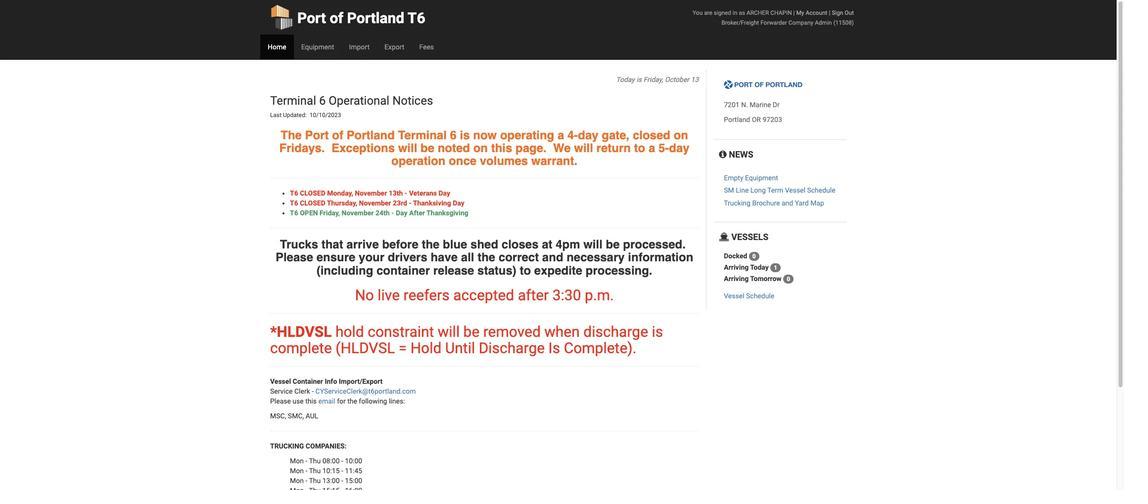 Task type: describe. For each thing, give the bounding box(es) containing it.
information
[[628, 251, 693, 265]]

terminal inside 'the port of portland terminal 6 is now operating a 4-day gate, closed on fridays .  exceptions will be noted on this page.  we will return to a 5-day operation once volumes warrant.'
[[398, 128, 447, 142]]

5-
[[659, 142, 669, 155]]

fees button
[[412, 35, 441, 59]]

lines:
[[389, 398, 405, 406]]

map
[[811, 199, 824, 207]]

company
[[789, 19, 814, 26]]

service
[[270, 388, 293, 396]]

sm
[[724, 187, 734, 195]]

portland inside port of portland t6 link
[[347, 9, 404, 27]]

3 thu from the top
[[309, 477, 321, 485]]

out
[[845, 9, 854, 16]]

volumes
[[480, 155, 528, 168]]

4pm
[[556, 238, 580, 252]]

- left 10:15
[[305, 468, 307, 475]]

thursday,
[[327, 199, 357, 207]]

- left 13:00
[[305, 477, 307, 485]]

be inside 'trucks that arrive before the blue shed closes at 4pm will be processed. please ensure your drivers have all the correct and necessary information (including container release status) to expedite processing.'
[[606, 238, 620, 252]]

release
[[433, 264, 474, 278]]

account
[[806, 9, 828, 16]]

until
[[445, 340, 475, 357]]

are
[[704, 9, 712, 16]]

hold
[[411, 340, 442, 357]]

will inside hold constraint will be removed when discharge is complete (hldvsl = hold until discharge is complete).
[[438, 324, 460, 341]]

2 vertical spatial day
[[396, 209, 407, 217]]

will inside 'trucks that arrive before the blue shed closes at 4pm will be processed. please ensure your drivers have all the correct and necessary information (including container release status) to expedite processing.'
[[583, 238, 603, 252]]

after
[[409, 209, 425, 217]]

- right 24th
[[391, 209, 394, 217]]

trucks that arrive before the blue shed closes at 4pm will be processed. please ensure your drivers have all the correct and necessary information (including container release status) to expedite processing.
[[276, 238, 693, 278]]

we
[[553, 142, 571, 155]]

is inside hold constraint will be removed when discharge is complete (hldvsl = hold until discharge is complete).
[[652, 324, 663, 341]]

fees
[[419, 43, 434, 51]]

6 inside 'the port of portland terminal 6 is now operating a 4-day gate, closed on fridays .  exceptions will be noted on this page.  we will return to a 5-day operation once volumes warrant.'
[[450, 128, 457, 142]]

processing.
[[586, 264, 652, 278]]

operating
[[500, 128, 554, 142]]

blue
[[443, 238, 467, 252]]

- left '10:00'
[[341, 458, 343, 466]]

- right 23rd
[[409, 199, 412, 207]]

1 horizontal spatial day
[[669, 142, 690, 155]]

following
[[359, 398, 387, 406]]

brochure
[[752, 199, 780, 207]]

monday,
[[327, 189, 353, 197]]

t6 down fridays
[[290, 189, 298, 197]]

thanksgiving
[[426, 209, 468, 217]]

- down 'trucking companies:'
[[305, 458, 307, 466]]

will right "exceptions"
[[398, 142, 417, 155]]

1 closed from the top
[[300, 189, 325, 197]]

discharge
[[583, 324, 648, 341]]

after
[[518, 287, 549, 304]]

portland inside 'the port of portland terminal 6 is now operating a 4-day gate, closed on fridays .  exceptions will be noted on this page.  we will return to a 5-day operation once volumes warrant.'
[[347, 128, 395, 142]]

broker/freight
[[722, 19, 759, 26]]

empty equipment link
[[724, 174, 778, 182]]

dr
[[773, 101, 780, 109]]

6 inside terminal 6 operational notices last updated:  10/10/2023
[[319, 94, 326, 108]]

line
[[736, 187, 749, 195]]

be inside hold constraint will be removed when discharge is complete (hldvsl = hold until discharge is complete).
[[463, 324, 480, 341]]

import/export
[[339, 378, 383, 386]]

08:00
[[322, 458, 340, 466]]

return
[[597, 142, 631, 155]]

t6 inside port of portland t6 link
[[408, 9, 425, 27]]

vessel for vessel container info import/export service clerk - cyserviceclerk@t6portland.com please use this email for the following lines:
[[270, 378, 291, 386]]

signed
[[714, 9, 731, 16]]

4-
[[568, 128, 578, 142]]

that
[[321, 238, 343, 252]]

terminal inside terminal 6 operational notices last updated:  10/10/2023
[[270, 94, 316, 108]]

0 horizontal spatial on
[[473, 142, 488, 155]]

10/10/2023
[[310, 112, 341, 119]]

equipment inside empty equipment sm line long term vessel schedule trucking brochure and yard map
[[745, 174, 778, 182]]

(hldvsl
[[336, 340, 395, 357]]

1 horizontal spatial on
[[674, 128, 688, 142]]

import
[[349, 43, 370, 51]]

complete
[[270, 340, 332, 357]]

today inside docked 0 arriving today 1 arriving tomorrow 0
[[750, 264, 769, 272]]

clerk
[[294, 388, 310, 396]]

- right 13th
[[405, 189, 407, 197]]

p.m.
[[585, 287, 614, 304]]

in
[[733, 9, 738, 16]]

accepted
[[453, 287, 514, 304]]

open
[[300, 209, 318, 217]]

necessary
[[567, 251, 625, 265]]

sign
[[832, 9, 843, 16]]

equipment button
[[294, 35, 342, 59]]

have
[[431, 251, 458, 265]]

of inside 'the port of portland terminal 6 is now operating a 4-day gate, closed on fridays .  exceptions will be noted on this page.  we will return to a 5-day operation once volumes warrant.'
[[332, 128, 343, 142]]

gate,
[[602, 128, 630, 142]]

port inside port of portland t6 link
[[297, 9, 326, 27]]

trucking companies:
[[270, 443, 347, 451]]

please inside 'trucks that arrive before the blue shed closes at 4pm will be processed. please ensure your drivers have all the correct and necessary information (including container release status) to expedite processing.'
[[276, 251, 313, 265]]

=
[[399, 340, 407, 357]]

vessel schedule
[[724, 292, 774, 300]]

msc,
[[270, 413, 286, 421]]

0 vertical spatial is
[[637, 76, 642, 84]]

13:00
[[322, 477, 340, 485]]

0 vertical spatial today
[[616, 76, 635, 84]]

equipment inside the equipment popup button
[[301, 43, 334, 51]]

2 closed from the top
[[300, 199, 325, 207]]

1 thu from the top
[[309, 458, 321, 466]]

closed
[[633, 128, 670, 142]]

the port of portland terminal 6 is now operating a 4-day gate, closed on fridays .  exceptions will be noted on this page.  we will return to a 5-day operation once volumes warrant.
[[279, 128, 690, 168]]

companies:
[[306, 443, 347, 451]]

trucking
[[270, 443, 304, 451]]

no
[[355, 287, 374, 304]]

once
[[449, 155, 477, 168]]

trucking
[[724, 199, 751, 207]]

port of portland t6 image
[[724, 80, 803, 90]]

trucking brochure and yard map link
[[724, 199, 824, 207]]

vessel container info import/export service clerk - cyserviceclerk@t6portland.com please use this email for the following lines:
[[270, 378, 416, 406]]

- left 11:45
[[341, 468, 343, 475]]

0 vertical spatial friday,
[[643, 76, 663, 84]]

is inside 'the port of portland terminal 6 is now operating a 4-day gate, closed on fridays .  exceptions will be noted on this page.  we will return to a 5-day operation once volumes warrant.'
[[460, 128, 470, 142]]

constraint
[[368, 324, 434, 341]]

port of portland t6
[[297, 9, 425, 27]]

0 vertical spatial 0
[[753, 253, 756, 260]]

as
[[739, 9, 745, 16]]

reefers
[[404, 287, 450, 304]]

ship image
[[719, 233, 729, 242]]

complete).
[[564, 340, 637, 357]]



Task type: locate. For each thing, give the bounding box(es) containing it.
be down accepted
[[463, 324, 480, 341]]

2 horizontal spatial be
[[606, 238, 620, 252]]

be inside 'the port of portland terminal 6 is now operating a 4-day gate, closed on fridays .  exceptions will be noted on this page.  we will return to a 5-day operation once volumes warrant.'
[[421, 142, 434, 155]]

and left yard
[[782, 199, 793, 207]]

1 horizontal spatial equipment
[[745, 174, 778, 182]]

6 up the once
[[450, 128, 457, 142]]

0 vertical spatial this
[[491, 142, 512, 155]]

vessel up yard
[[785, 187, 806, 195]]

1 horizontal spatial and
[[782, 199, 793, 207]]

1 vertical spatial is
[[460, 128, 470, 142]]

cyserviceclerk@t6portland.com
[[315, 388, 416, 396]]

0 horizontal spatial day
[[578, 128, 599, 142]]

0
[[753, 253, 756, 260], [787, 276, 790, 283]]

status)
[[478, 264, 516, 278]]

yard
[[795, 199, 809, 207]]

is left now
[[460, 128, 470, 142]]

friday, down thursday,
[[320, 209, 340, 217]]

1 horizontal spatial to
[[634, 142, 645, 155]]

please
[[276, 251, 313, 265], [270, 398, 291, 406]]

1 vertical spatial and
[[542, 251, 563, 265]]

removed
[[483, 324, 541, 341]]

n.
[[741, 101, 748, 109]]

the
[[422, 238, 440, 252], [478, 251, 495, 265], [347, 398, 357, 406]]

thu left 10:15
[[309, 468, 321, 475]]

0 horizontal spatial vessel
[[270, 378, 291, 386]]

discharge
[[479, 340, 545, 357]]

to
[[634, 142, 645, 155], [520, 264, 531, 278]]

vessel inside empty equipment sm line long term vessel schedule trucking brochure and yard map
[[785, 187, 806, 195]]

arrive
[[347, 238, 379, 252]]

this inside vessel container info import/export service clerk - cyserviceclerk@t6portland.com please use this email for the following lines:
[[305, 398, 317, 406]]

expedite
[[534, 264, 582, 278]]

-
[[405, 189, 407, 197], [409, 199, 412, 207], [391, 209, 394, 217], [312, 388, 314, 396], [305, 458, 307, 466], [341, 458, 343, 466], [305, 468, 307, 475], [341, 468, 343, 475], [305, 477, 307, 485], [341, 477, 343, 485]]

my
[[796, 9, 804, 16]]

0 vertical spatial equipment
[[301, 43, 334, 51]]

on right 5-
[[674, 128, 688, 142]]

mon - thu 08:00 - 10:00 mon - thu 10:15 - 11:45 mon - thu 13:00 - 15:00
[[290, 458, 362, 485]]

- left 15:00
[[341, 477, 343, 485]]

tomorrow
[[750, 275, 782, 283]]

on right the "noted" in the top of the page
[[473, 142, 488, 155]]

day up the thanksgiving
[[453, 199, 465, 207]]

a left 5-
[[649, 142, 655, 155]]

this inside 'the port of portland terminal 6 is now operating a 4-day gate, closed on fridays .  exceptions will be noted on this page.  we will return to a 5-day operation once volumes warrant.'
[[491, 142, 512, 155]]

0 vertical spatial november
[[355, 189, 387, 197]]

forwarder
[[761, 19, 787, 26]]

msc, smc, aul
[[270, 413, 318, 421]]

you
[[693, 9, 703, 16]]

1 horizontal spatial a
[[649, 142, 655, 155]]

0 vertical spatial thu
[[309, 458, 321, 466]]

empty
[[724, 174, 743, 182]]

0 horizontal spatial schedule
[[746, 292, 774, 300]]

day left 'info circle' "icon"
[[669, 142, 690, 155]]

the left blue
[[422, 238, 440, 252]]

1 vertical spatial schedule
[[746, 292, 774, 300]]

0 vertical spatial day
[[439, 189, 450, 197]]

t6 left open
[[290, 209, 298, 217]]

(including
[[317, 264, 373, 278]]

archer
[[747, 9, 769, 16]]

0 horizontal spatial a
[[558, 128, 564, 142]]

0 horizontal spatial day
[[396, 209, 407, 217]]

friday, left october
[[643, 76, 663, 84]]

arriving
[[724, 264, 749, 272], [724, 275, 749, 283]]

t6 closed monday, november 13th - veterans day t6 closed thursday, november 23rd - thanksiving day t6 open friday, november 24th - day after thanksgiving
[[290, 189, 468, 217]]

closes
[[502, 238, 539, 252]]

thu
[[309, 458, 321, 466], [309, 468, 321, 475], [309, 477, 321, 485]]

email link
[[318, 398, 335, 406]]

on
[[674, 128, 688, 142], [473, 142, 488, 155]]

2 vertical spatial portland
[[347, 128, 395, 142]]

now
[[473, 128, 497, 142]]

0 vertical spatial 6
[[319, 94, 326, 108]]

for
[[337, 398, 346, 406]]

please left that
[[276, 251, 313, 265]]

friday, inside t6 closed monday, november 13th - veterans day t6 closed thursday, november 23rd - thanksiving day t6 open friday, november 24th - day after thanksgiving
[[320, 209, 340, 217]]

thanksiving
[[413, 199, 451, 207]]

10:00
[[345, 458, 362, 466]]

2 horizontal spatial vessel
[[785, 187, 806, 195]]

to inside 'the port of portland terminal 6 is now operating a 4-day gate, closed on fridays .  exceptions will be noted on this page.  we will return to a 5-day operation once volumes warrant.'
[[634, 142, 645, 155]]

1 vertical spatial mon
[[290, 468, 304, 475]]

operation
[[391, 155, 446, 168]]

0 vertical spatial arriving
[[724, 264, 749, 272]]

terminal up last
[[270, 94, 316, 108]]

| left my
[[793, 9, 795, 16]]

0 vertical spatial to
[[634, 142, 645, 155]]

use
[[293, 398, 304, 406]]

long
[[751, 187, 766, 195]]

t6 up trucks
[[290, 199, 298, 207]]

port inside 'the port of portland terminal 6 is now operating a 4-day gate, closed on fridays .  exceptions will be noted on this page.  we will return to a 5-day operation once volumes warrant.'
[[305, 128, 329, 142]]

arriving down docked
[[724, 264, 749, 272]]

schedule down tomorrow on the right of the page
[[746, 292, 774, 300]]

| left sign
[[829, 9, 830, 16]]

day
[[578, 128, 599, 142], [669, 142, 690, 155]]

a left 4-
[[558, 128, 564, 142]]

a
[[558, 128, 564, 142], [649, 142, 655, 155]]

2 arriving from the top
[[724, 275, 749, 283]]

24th
[[376, 209, 390, 217]]

2 | from the left
[[829, 9, 830, 16]]

1 horizontal spatial the
[[422, 238, 440, 252]]

this right the once
[[491, 142, 512, 155]]

export
[[384, 43, 404, 51]]

1 vertical spatial 0
[[787, 276, 790, 283]]

equipment right the home
[[301, 43, 334, 51]]

1 horizontal spatial |
[[829, 9, 830, 16]]

0 horizontal spatial to
[[520, 264, 531, 278]]

home button
[[260, 35, 294, 59]]

0 vertical spatial mon
[[290, 458, 304, 466]]

day down 23rd
[[396, 209, 407, 217]]

6 up 10/10/2023
[[319, 94, 326, 108]]

please down the service
[[270, 398, 291, 406]]

- inside vessel container info import/export service clerk - cyserviceclerk@t6portland.com please use this email for the following lines:
[[312, 388, 314, 396]]

be up "processing."
[[606, 238, 620, 252]]

chapin
[[771, 9, 792, 16]]

0 horizontal spatial is
[[460, 128, 470, 142]]

t6 up fees "dropdown button"
[[408, 9, 425, 27]]

97203
[[763, 116, 782, 124]]

to inside 'trucks that arrive before the blue shed closes at 4pm will be processed. please ensure your drivers have all the correct and necessary information (including container release status) to expedite processing.'
[[520, 264, 531, 278]]

1 vertical spatial thu
[[309, 468, 321, 475]]

7201
[[724, 101, 740, 109]]

is right discharge
[[652, 324, 663, 341]]

1 horizontal spatial be
[[463, 324, 480, 341]]

0 horizontal spatial the
[[347, 398, 357, 406]]

0 vertical spatial closed
[[300, 189, 325, 197]]

1 vertical spatial 6
[[450, 128, 457, 142]]

1 arriving from the top
[[724, 264, 749, 272]]

info circle image
[[719, 151, 727, 159]]

1 vertical spatial terminal
[[398, 128, 447, 142]]

admin
[[815, 19, 832, 26]]

schedule up map
[[807, 187, 836, 195]]

export button
[[377, 35, 412, 59]]

day
[[439, 189, 450, 197], [453, 199, 465, 207], [396, 209, 407, 217]]

live
[[378, 287, 400, 304]]

port up the equipment popup button in the top left of the page
[[297, 9, 326, 27]]

the
[[281, 128, 302, 142]]

arriving up vessel schedule link
[[724, 275, 749, 283]]

1 horizontal spatial 0
[[787, 276, 790, 283]]

*hldvsl
[[270, 324, 332, 341]]

portland down terminal 6 operational notices last updated:  10/10/2023
[[347, 128, 395, 142]]

1 vertical spatial of
[[332, 128, 343, 142]]

will right 4pm
[[583, 238, 603, 252]]

1 vertical spatial this
[[305, 398, 317, 406]]

3 mon from the top
[[290, 477, 304, 485]]

thu down 'trucking companies:'
[[309, 458, 321, 466]]

1 vertical spatial today
[[750, 264, 769, 272]]

port down 10/10/2023
[[305, 128, 329, 142]]

0 horizontal spatial |
[[793, 9, 795, 16]]

0 horizontal spatial friday,
[[320, 209, 340, 217]]

of up the equipment popup button in the top left of the page
[[330, 9, 343, 27]]

cyserviceclerk@t6portland.com link
[[315, 388, 416, 396]]

1 vertical spatial friday,
[[320, 209, 340, 217]]

0 vertical spatial terminal
[[270, 94, 316, 108]]

all
[[461, 251, 474, 265]]

0 vertical spatial please
[[276, 251, 313, 265]]

2 thu from the top
[[309, 468, 321, 475]]

the inside vessel container info import/export service clerk - cyserviceclerk@t6portland.com please use this email for the following lines:
[[347, 398, 357, 406]]

info
[[325, 378, 337, 386]]

1 horizontal spatial this
[[491, 142, 512, 155]]

and
[[782, 199, 793, 207], [542, 251, 563, 265]]

friday,
[[643, 76, 663, 84], [320, 209, 340, 217]]

0 horizontal spatial be
[[421, 142, 434, 155]]

1 mon from the top
[[290, 458, 304, 466]]

0 vertical spatial and
[[782, 199, 793, 207]]

1 vertical spatial port
[[305, 128, 329, 142]]

0 vertical spatial schedule
[[807, 187, 836, 195]]

0 horizontal spatial 6
[[319, 94, 326, 108]]

and right correct
[[542, 251, 563, 265]]

schedule inside empty equipment sm line long term vessel schedule trucking brochure and yard map
[[807, 187, 836, 195]]

will right we
[[574, 142, 593, 155]]

and inside 'trucks that arrive before the blue shed closes at 4pm will be processed. please ensure your drivers have all the correct and necessary information (including container release status) to expedite processing.'
[[542, 251, 563, 265]]

please inside vessel container info import/export service clerk - cyserviceclerk@t6portland.com please use this email for the following lines:
[[270, 398, 291, 406]]

day up thanksiving
[[439, 189, 450, 197]]

1 vertical spatial be
[[606, 238, 620, 252]]

marine
[[750, 101, 771, 109]]

0 horizontal spatial equipment
[[301, 43, 334, 51]]

1 vertical spatial to
[[520, 264, 531, 278]]

of inside port of portland t6 link
[[330, 9, 343, 27]]

0 vertical spatial portland
[[347, 9, 404, 27]]

day left gate, at top right
[[578, 128, 599, 142]]

1 horizontal spatial is
[[637, 76, 642, 84]]

0 horizontal spatial today
[[616, 76, 635, 84]]

2 mon from the top
[[290, 468, 304, 475]]

2 vertical spatial mon
[[290, 477, 304, 485]]

0 horizontal spatial this
[[305, 398, 317, 406]]

is
[[549, 340, 560, 357]]

0 vertical spatial of
[[330, 9, 343, 27]]

fridays
[[279, 142, 322, 155]]

vessel for vessel schedule
[[724, 292, 744, 300]]

sign out link
[[832, 9, 854, 16]]

1 horizontal spatial friday,
[[643, 76, 663, 84]]

no live reefers accepted after 3:30 p.m.
[[355, 287, 614, 304]]

email
[[318, 398, 335, 406]]

hold constraint will be removed when discharge is complete (hldvsl = hold until discharge is complete).
[[270, 324, 663, 357]]

0 horizontal spatial and
[[542, 251, 563, 265]]

1 vertical spatial please
[[270, 398, 291, 406]]

before
[[382, 238, 419, 252]]

and inside empty equipment sm line long term vessel schedule trucking brochure and yard map
[[782, 199, 793, 207]]

is left october
[[637, 76, 642, 84]]

vessel up the service
[[270, 378, 291, 386]]

last
[[270, 112, 282, 119]]

to up after
[[520, 264, 531, 278]]

2 vertical spatial be
[[463, 324, 480, 341]]

1 vertical spatial arriving
[[724, 275, 749, 283]]

2 vertical spatial thu
[[309, 477, 321, 485]]

terminal up 'operation'
[[398, 128, 447, 142]]

0 vertical spatial vessel
[[785, 187, 806, 195]]

(11508)
[[833, 19, 854, 26]]

- right clerk
[[312, 388, 314, 396]]

of
[[330, 9, 343, 27], [332, 128, 343, 142]]

1 horizontal spatial vessel
[[724, 292, 744, 300]]

0 horizontal spatial 0
[[753, 253, 756, 260]]

2 vertical spatial is
[[652, 324, 663, 341]]

trucks
[[280, 238, 318, 252]]

2 vertical spatial vessel
[[270, 378, 291, 386]]

october
[[665, 76, 689, 84]]

1 horizontal spatial 6
[[450, 128, 457, 142]]

be
[[421, 142, 434, 155], [606, 238, 620, 252], [463, 324, 480, 341]]

2 horizontal spatial is
[[652, 324, 663, 341]]

smc,
[[288, 413, 304, 421]]

0 vertical spatial be
[[421, 142, 434, 155]]

0 horizontal spatial terminal
[[270, 94, 316, 108]]

1 vertical spatial closed
[[300, 199, 325, 207]]

1 horizontal spatial schedule
[[807, 187, 836, 195]]

0 vertical spatial port
[[297, 9, 326, 27]]

ensure
[[317, 251, 355, 265]]

to left 5-
[[634, 142, 645, 155]]

of down 10/10/2023
[[332, 128, 343, 142]]

0 right docked
[[753, 253, 756, 260]]

1 horizontal spatial today
[[750, 264, 769, 272]]

term
[[767, 187, 783, 195]]

1 | from the left
[[793, 9, 795, 16]]

correct
[[499, 251, 539, 265]]

10:15
[[322, 468, 340, 475]]

2 horizontal spatial the
[[478, 251, 495, 265]]

sm line long term vessel schedule link
[[724, 187, 836, 195]]

1 vertical spatial vessel
[[724, 292, 744, 300]]

the right for
[[347, 398, 357, 406]]

2 horizontal spatial day
[[453, 199, 465, 207]]

when
[[544, 324, 580, 341]]

equipment up long
[[745, 174, 778, 182]]

the right all
[[478, 251, 495, 265]]

3:30
[[553, 287, 581, 304]]

will down the reefers
[[438, 324, 460, 341]]

portland down 7201 at the right top
[[724, 116, 750, 124]]

aul
[[306, 413, 318, 421]]

vessel inside vessel container info import/export service clerk - cyserviceclerk@t6portland.com please use this email for the following lines:
[[270, 378, 291, 386]]

1 vertical spatial portland
[[724, 116, 750, 124]]

this right 'use'
[[305, 398, 317, 406]]

1 horizontal spatial day
[[439, 189, 450, 197]]

0 right tomorrow on the right of the page
[[787, 276, 790, 283]]

2 vertical spatial november
[[342, 209, 374, 217]]

vessel down docked 0 arriving today 1 arriving tomorrow 0
[[724, 292, 744, 300]]

1 vertical spatial november
[[359, 199, 391, 207]]

1 horizontal spatial terminal
[[398, 128, 447, 142]]

1 vertical spatial equipment
[[745, 174, 778, 182]]

be left the "noted" in the top of the page
[[421, 142, 434, 155]]

portland up import
[[347, 9, 404, 27]]

at
[[542, 238, 552, 252]]

thu left 13:00
[[309, 477, 321, 485]]

1 vertical spatial day
[[453, 199, 465, 207]]

13
[[691, 76, 699, 84]]

operational
[[329, 94, 390, 108]]



Task type: vqa. For each thing, say whether or not it's contained in the screenshot.
HOME
yes



